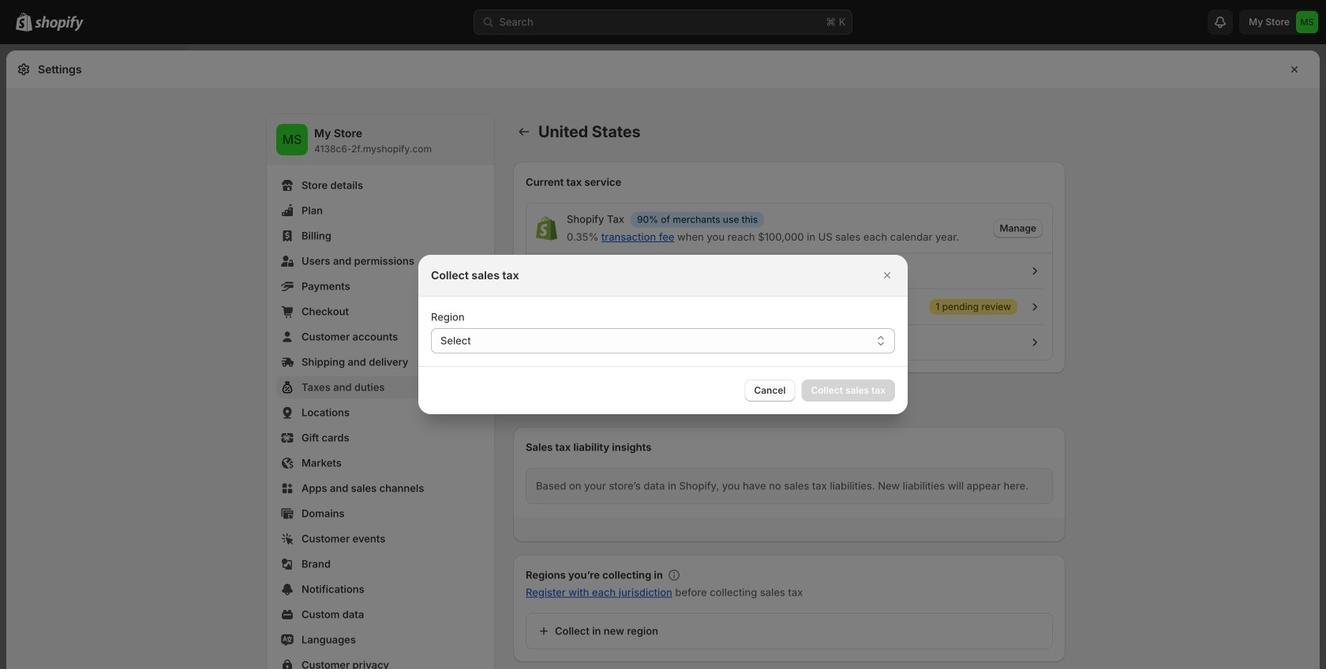 Task type: locate. For each thing, give the bounding box(es) containing it.
settings dialog
[[6, 51, 1320, 670]]

dialog
[[0, 255, 1326, 414]]



Task type: describe. For each thing, give the bounding box(es) containing it.
my store image
[[276, 124, 308, 156]]

shop settings menu element
[[267, 114, 494, 670]]

shopify image
[[35, 16, 84, 31]]



Task type: vqa. For each thing, say whether or not it's contained in the screenshot.
My Store ICON
yes



